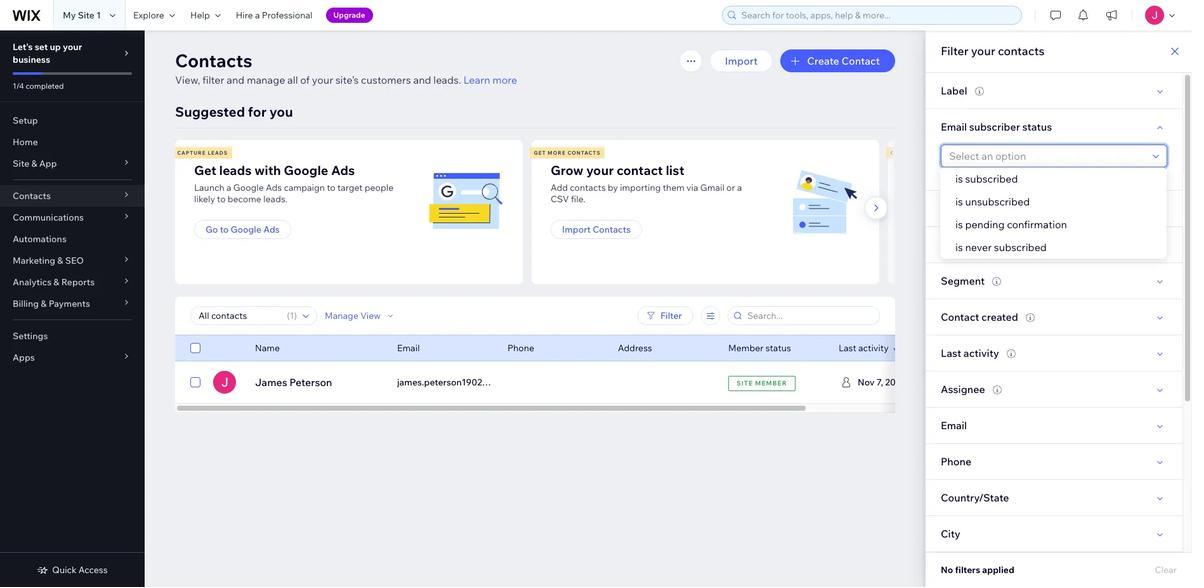 Task type: vqa. For each thing, say whether or not it's contained in the screenshot.
'DEFINITIONS'
no



Task type: describe. For each thing, give the bounding box(es) containing it.
( 1 )
[[287, 310, 297, 322]]

settings
[[13, 331, 48, 342]]

unsubscribed
[[966, 196, 1031, 208]]

1 vertical spatial contact
[[941, 311, 980, 324]]

filter button
[[638, 307, 694, 326]]

manage view button
[[325, 310, 396, 322]]

1 vertical spatial member
[[729, 343, 764, 354]]

leads for convert leads
[[922, 150, 942, 156]]

google inside button
[[231, 224, 262, 236]]

you
[[270, 103, 293, 120]]

is never subscribed
[[956, 241, 1047, 254]]

leads. inside get leads with google ads launch a google ads campaign to target people likely to become leads.
[[263, 194, 288, 205]]

by
[[608, 182, 618, 194]]

app
[[39, 158, 57, 170]]

capture leads
[[177, 150, 228, 156]]

0 vertical spatial contacts
[[999, 44, 1045, 58]]

go to google ads button
[[194, 220, 291, 239]]

0 horizontal spatial view
[[361, 310, 381, 322]]

analytics
[[13, 277, 52, 288]]

james peterson image
[[213, 371, 236, 394]]

importing
[[620, 182, 661, 194]]

filter your contacts
[[941, 44, 1045, 58]]

contacts
[[568, 150, 601, 156]]

home
[[13, 136, 38, 148]]

let's
[[13, 41, 33, 53]]

convert leads
[[891, 150, 942, 156]]

is pending confirmation
[[956, 218, 1068, 231]]

(
[[287, 310, 290, 322]]

1 and from the left
[[227, 74, 245, 86]]

manage view
[[325, 310, 381, 322]]

quick access button
[[37, 565, 108, 576]]

no filters applied
[[941, 565, 1015, 576]]

grow
[[551, 163, 584, 178]]

name
[[255, 343, 280, 354]]

a inside grow your contact list add contacts by importing them via gmail or a csv file.
[[738, 182, 742, 194]]

help button
[[183, 0, 228, 30]]

is for is pending confirmation
[[956, 218, 964, 231]]

ads inside button
[[264, 224, 280, 236]]

2 and from the left
[[414, 74, 431, 86]]

import for import contacts
[[562, 224, 591, 236]]

1 horizontal spatial last
[[941, 347, 962, 360]]

1 vertical spatial ads
[[266, 182, 282, 194]]

filters
[[956, 565, 981, 576]]

csv
[[551, 194, 569, 205]]

1 horizontal spatial last activity
[[941, 347, 1000, 360]]

0 vertical spatial phone
[[508, 343, 535, 354]]

automations link
[[0, 229, 145, 250]]

seo
[[65, 255, 84, 267]]

completed
[[26, 81, 64, 91]]

import for import
[[726, 55, 758, 67]]

a inside get leads with google ads launch a google ads campaign to target people likely to become leads.
[[227, 182, 231, 194]]

explore
[[133, 10, 164, 21]]

billing
[[13, 298, 39, 310]]

all
[[288, 74, 298, 86]]

status up select an option field
[[1023, 121, 1053, 133]]

applied
[[983, 565, 1015, 576]]

site for site & app
[[13, 158, 29, 170]]

1 vertical spatial subscribed
[[995, 241, 1047, 254]]

suggested for you
[[175, 103, 293, 120]]

nov
[[858, 377, 875, 389]]

is for is never subscribed
[[956, 241, 964, 254]]

grow your contact list add contacts by importing them via gmail or a csv file.
[[551, 163, 742, 205]]

apps button
[[0, 347, 145, 369]]

go
[[206, 224, 218, 236]]

list box containing is subscribed
[[941, 168, 1167, 259]]

james peterson
[[255, 376, 332, 389]]

contact created
[[941, 311, 1019, 324]]

for
[[248, 103, 267, 120]]

likely
[[194, 194, 215, 205]]

or
[[727, 182, 736, 194]]

your inside grow your contact list add contacts by importing them via gmail or a csv file.
[[587, 163, 614, 178]]

get leads with google ads launch a google ads campaign to target people likely to become leads.
[[194, 163, 394, 205]]

add
[[551, 182, 568, 194]]

country/state
[[941, 492, 1010, 505]]

deliverability
[[970, 203, 1032, 215]]

filter for filter
[[661, 310, 682, 322]]

1 horizontal spatial site
[[78, 10, 95, 21]]

1 vertical spatial 1
[[290, 310, 294, 322]]

gmail
[[701, 182, 725, 194]]

up
[[50, 41, 61, 53]]

campaign
[[284, 182, 325, 194]]

0 horizontal spatial activity
[[859, 343, 889, 354]]

convert
[[891, 150, 920, 156]]

marketing & seo button
[[0, 250, 145, 272]]

is for is unsubscribed
[[956, 196, 964, 208]]

1 horizontal spatial activity
[[964, 347, 1000, 360]]

learn more button
[[464, 72, 518, 88]]

contacts button
[[0, 185, 145, 207]]

contacts for contacts view, filter and manage all of your site's customers and leads. learn more
[[175, 50, 253, 72]]

0 horizontal spatial last
[[839, 343, 857, 354]]

hire a professional link
[[228, 0, 320, 30]]

& for site
[[31, 158, 37, 170]]

business
[[13, 54, 50, 65]]

1 vertical spatial google
[[233, 182, 264, 194]]

learn
[[464, 74, 491, 86]]

& for analytics
[[54, 277, 59, 288]]

0 vertical spatial member
[[941, 239, 982, 251]]

more
[[493, 74, 518, 86]]

create contact button
[[781, 50, 896, 72]]

label
[[941, 84, 968, 97]]

peterson
[[290, 376, 332, 389]]



Task type: locate. For each thing, give the bounding box(es) containing it.
let's set up your business
[[13, 41, 82, 65]]

leads right convert
[[922, 150, 942, 156]]

view left nov
[[807, 376, 831, 389]]

last up "assignee"
[[941, 347, 962, 360]]

1/4 completed
[[13, 81, 64, 91]]

assignee
[[941, 383, 986, 396]]

ads down get leads with google ads launch a google ads campaign to target people likely to become leads.
[[264, 224, 280, 236]]

1 horizontal spatial contact
[[941, 311, 980, 324]]

is left never in the top right of the page
[[956, 241, 964, 254]]

view link
[[792, 371, 846, 394]]

to
[[327, 182, 336, 194], [217, 194, 226, 205], [220, 224, 229, 236]]

2 vertical spatial site
[[737, 379, 754, 388]]

0 horizontal spatial filter
[[661, 310, 682, 322]]

import inside import contacts button
[[562, 224, 591, 236]]

1 horizontal spatial view
[[807, 376, 831, 389]]

&
[[31, 158, 37, 170], [57, 255, 63, 267], [54, 277, 59, 288], [41, 298, 47, 310]]

0 vertical spatial google
[[284, 163, 329, 178]]

0 horizontal spatial leads
[[208, 150, 228, 156]]

member left the view link on the right bottom of the page
[[756, 379, 788, 388]]

and right filter
[[227, 74, 245, 86]]

0 vertical spatial site
[[78, 10, 95, 21]]

contacts inside contacts view, filter and manage all of your site's customers and leads. learn more
[[175, 50, 253, 72]]

member up the site member
[[729, 343, 764, 354]]

site & app button
[[0, 153, 145, 175]]

contacts inside dropdown button
[[13, 190, 51, 202]]

0 vertical spatial import
[[726, 55, 758, 67]]

get
[[534, 150, 546, 156]]

Search... field
[[744, 307, 876, 325]]

nov 7, 2023
[[858, 377, 907, 389]]

email deliverability status
[[941, 203, 1064, 215]]

1 horizontal spatial and
[[414, 74, 431, 86]]

status up confirmation
[[1034, 203, 1064, 215]]

1 horizontal spatial member status
[[941, 239, 1014, 251]]

a inside 'hire a professional' link
[[255, 10, 260, 21]]

manage
[[247, 74, 285, 86]]

1 horizontal spatial leads.
[[434, 74, 461, 86]]

0 horizontal spatial a
[[227, 182, 231, 194]]

go to google ads
[[206, 224, 280, 236]]

people
[[365, 182, 394, 194]]

2 horizontal spatial site
[[737, 379, 754, 388]]

james.peterson1902@gmail.com
[[397, 377, 535, 389]]

1 leads from the left
[[208, 150, 228, 156]]

contacts up filter
[[175, 50, 253, 72]]

0 horizontal spatial leads.
[[263, 194, 288, 205]]

subscriber
[[970, 121, 1021, 133]]

1 horizontal spatial 1
[[290, 310, 294, 322]]

last up the view link on the right bottom of the page
[[839, 343, 857, 354]]

1 horizontal spatial contacts
[[175, 50, 253, 72]]

leads. left "learn"
[[434, 74, 461, 86]]

contacts view, filter and manage all of your site's customers and leads. learn more
[[175, 50, 518, 86]]

1 vertical spatial filter
[[661, 310, 682, 322]]

contacts inside button
[[593, 224, 631, 236]]

activity up 7,
[[859, 343, 889, 354]]

filter inside filter button
[[661, 310, 682, 322]]

& left app
[[31, 158, 37, 170]]

marketing & seo
[[13, 255, 84, 267]]

set
[[35, 41, 48, 53]]

0 vertical spatial leads.
[[434, 74, 461, 86]]

my
[[63, 10, 76, 21]]

activity
[[859, 343, 889, 354], [964, 347, 1000, 360]]

import button
[[710, 50, 773, 72]]

view,
[[175, 74, 200, 86]]

of
[[300, 74, 310, 86]]

status
[[1023, 121, 1053, 133], [1034, 203, 1064, 215], [984, 239, 1014, 251], [766, 343, 792, 354]]

reports
[[61, 277, 95, 288]]

contacts
[[175, 50, 253, 72], [13, 190, 51, 202], [593, 224, 631, 236]]

contacts down by
[[593, 224, 631, 236]]

1/4
[[13, 81, 24, 91]]

via
[[687, 182, 699, 194]]

last activity up nov
[[839, 343, 889, 354]]

leads. down with
[[263, 194, 288, 205]]

& left reports
[[54, 277, 59, 288]]

0 horizontal spatial last activity
[[839, 343, 889, 354]]

2 vertical spatial ads
[[264, 224, 280, 236]]

2 leads from the left
[[922, 150, 942, 156]]

& for billing
[[41, 298, 47, 310]]

0 horizontal spatial and
[[227, 74, 245, 86]]

1 vertical spatial contacts
[[570, 182, 606, 194]]

Unsaved view field
[[195, 307, 283, 325]]

0 vertical spatial member status
[[941, 239, 1014, 251]]

and right customers
[[414, 74, 431, 86]]

leads
[[219, 163, 252, 178]]

list
[[173, 140, 1193, 284]]

settings link
[[0, 326, 145, 347]]

1 is from the top
[[956, 173, 964, 185]]

activity down contact created
[[964, 347, 1000, 360]]

& inside popup button
[[54, 277, 59, 288]]

2023
[[886, 377, 907, 389]]

import contacts button
[[551, 220, 643, 239]]

1 horizontal spatial contacts
[[999, 44, 1045, 58]]

0 horizontal spatial import
[[562, 224, 591, 236]]

1 horizontal spatial filter
[[941, 44, 969, 58]]

is down is subscribed at the right of page
[[956, 196, 964, 208]]

contact down segment
[[941, 311, 980, 324]]

quick
[[52, 565, 77, 576]]

to left target
[[327, 182, 336, 194]]

2 is from the top
[[956, 196, 964, 208]]

site inside dropdown button
[[13, 158, 29, 170]]

0 horizontal spatial site
[[13, 158, 29, 170]]

file.
[[571, 194, 586, 205]]

0 vertical spatial view
[[361, 310, 381, 322]]

0 horizontal spatial contacts
[[13, 190, 51, 202]]

help
[[190, 10, 210, 21]]

upgrade button
[[326, 8, 373, 23]]

3 is from the top
[[956, 218, 964, 231]]

member status up the site member
[[729, 343, 792, 354]]

0 vertical spatial filter
[[941, 44, 969, 58]]

to right likely
[[217, 194, 226, 205]]

0 horizontal spatial contact
[[842, 55, 881, 67]]

import inside import button
[[726, 55, 758, 67]]

list box
[[941, 168, 1167, 259]]

1 horizontal spatial import
[[726, 55, 758, 67]]

google down become
[[231, 224, 262, 236]]

site member
[[737, 379, 788, 388]]

google
[[284, 163, 329, 178], [233, 182, 264, 194], [231, 224, 262, 236]]

city
[[941, 528, 961, 541]]

None checkbox
[[190, 341, 201, 356]]

contacts inside grow your contact list add contacts by importing them via gmail or a csv file.
[[570, 182, 606, 194]]

google up campaign
[[284, 163, 329, 178]]

to right go
[[220, 224, 229, 236]]

& for marketing
[[57, 255, 63, 267]]

ads down with
[[266, 182, 282, 194]]

a right or
[[738, 182, 742, 194]]

import contacts
[[562, 224, 631, 236]]

your inside contacts view, filter and manage all of your site's customers and leads. learn more
[[312, 74, 333, 86]]

1 vertical spatial phone
[[941, 456, 972, 469]]

setup
[[13, 115, 38, 126]]

more
[[548, 150, 566, 156]]

sidebar element
[[0, 30, 145, 588]]

1 vertical spatial import
[[562, 224, 591, 236]]

suggested
[[175, 103, 245, 120]]

with
[[255, 163, 281, 178]]

status up the site member
[[766, 343, 792, 354]]

1 horizontal spatial phone
[[941, 456, 972, 469]]

analytics & reports
[[13, 277, 95, 288]]

& inside dropdown button
[[31, 158, 37, 170]]

1 horizontal spatial leads
[[922, 150, 942, 156]]

communications button
[[0, 207, 145, 229]]

1 horizontal spatial a
[[255, 10, 260, 21]]

& inside dropdown button
[[41, 298, 47, 310]]

& left seo
[[57, 255, 63, 267]]

Search for tools, apps, help & more... field
[[738, 6, 1018, 24]]

leads
[[208, 150, 228, 156], [922, 150, 942, 156]]

member status down pending
[[941, 239, 1014, 251]]

apps
[[13, 352, 35, 364]]

home link
[[0, 131, 145, 153]]

james
[[255, 376, 287, 389]]

& inside "dropdown button"
[[57, 255, 63, 267]]

get more contacts
[[534, 150, 601, 156]]

contact inside button
[[842, 55, 881, 67]]

confirmation
[[1008, 218, 1068, 231]]

& right billing
[[41, 298, 47, 310]]

is unsubscribed
[[956, 196, 1031, 208]]

view inside the view link
[[807, 376, 831, 389]]

2 vertical spatial contacts
[[593, 224, 631, 236]]

0 horizontal spatial phone
[[508, 343, 535, 354]]

become
[[228, 194, 262, 205]]

0 vertical spatial subscribed
[[966, 173, 1019, 185]]

site for site member
[[737, 379, 754, 388]]

contacts up communications
[[13, 190, 51, 202]]

4 is from the top
[[956, 241, 964, 254]]

access
[[79, 565, 108, 576]]

view right manage
[[361, 310, 381, 322]]

0 horizontal spatial 1
[[97, 10, 101, 21]]

site & app
[[13, 158, 57, 170]]

subscribed down is pending confirmation
[[995, 241, 1047, 254]]

your inside let's set up your business
[[63, 41, 82, 53]]

leads for capture leads
[[208, 150, 228, 156]]

is for is subscribed
[[956, 173, 964, 185]]

hire a professional
[[236, 10, 313, 21]]

automations
[[13, 234, 67, 245]]

to inside button
[[220, 224, 229, 236]]

contact right create at the right top of the page
[[842, 55, 881, 67]]

2 horizontal spatial a
[[738, 182, 742, 194]]

filter for filter your contacts
[[941, 44, 969, 58]]

status down is pending confirmation
[[984, 239, 1014, 251]]

leads up get
[[208, 150, 228, 156]]

is
[[956, 173, 964, 185], [956, 196, 964, 208], [956, 218, 964, 231], [956, 241, 964, 254]]

is up "is unsubscribed"
[[956, 173, 964, 185]]

1 right my
[[97, 10, 101, 21]]

None checkbox
[[190, 375, 201, 390]]

1 vertical spatial contacts
[[13, 190, 51, 202]]

last activity
[[839, 343, 889, 354], [941, 347, 1000, 360]]

1 vertical spatial site
[[13, 158, 29, 170]]

0 vertical spatial ads
[[331, 163, 355, 178]]

a down leads
[[227, 182, 231, 194]]

0 horizontal spatial contacts
[[570, 182, 606, 194]]

last activity up "assignee"
[[941, 347, 1000, 360]]

1 vertical spatial leads.
[[263, 194, 288, 205]]

ads up target
[[331, 163, 355, 178]]

2 vertical spatial member
[[756, 379, 788, 388]]

analytics & reports button
[[0, 272, 145, 293]]

1 left manage
[[290, 310, 294, 322]]

segment
[[941, 275, 985, 288]]

member status
[[941, 239, 1014, 251], [729, 343, 792, 354]]

0 horizontal spatial member status
[[729, 343, 792, 354]]

created
[[982, 311, 1019, 324]]

1 vertical spatial view
[[807, 376, 831, 389]]

Select an option field
[[946, 145, 1150, 167]]

launch
[[194, 182, 225, 194]]

get
[[194, 163, 216, 178]]

0 vertical spatial contacts
[[175, 50, 253, 72]]

leads. inside contacts view, filter and manage all of your site's customers and leads. learn more
[[434, 74, 461, 86]]

1 vertical spatial member status
[[729, 343, 792, 354]]

marketing
[[13, 255, 55, 267]]

is left pending
[[956, 218, 964, 231]]

site's
[[336, 74, 359, 86]]

create contact
[[808, 55, 881, 67]]

google down leads
[[233, 182, 264, 194]]

contacts for contacts
[[13, 190, 51, 202]]

2 horizontal spatial contacts
[[593, 224, 631, 236]]

them
[[663, 182, 685, 194]]

subscribed up "is unsubscribed"
[[966, 173, 1019, 185]]

2 vertical spatial google
[[231, 224, 262, 236]]

view
[[361, 310, 381, 322], [807, 376, 831, 389]]

my site 1
[[63, 10, 101, 21]]

leads.
[[434, 74, 461, 86], [263, 194, 288, 205]]

0 vertical spatial contact
[[842, 55, 881, 67]]

member down pending
[[941, 239, 982, 251]]

professional
[[262, 10, 313, 21]]

0 vertical spatial 1
[[97, 10, 101, 21]]

a right hire
[[255, 10, 260, 21]]

list containing get leads with google ads
[[173, 140, 1193, 284]]

contact
[[617, 163, 663, 178]]

customers
[[361, 74, 411, 86]]

)
[[294, 310, 297, 322]]

billing & payments button
[[0, 293, 145, 315]]



